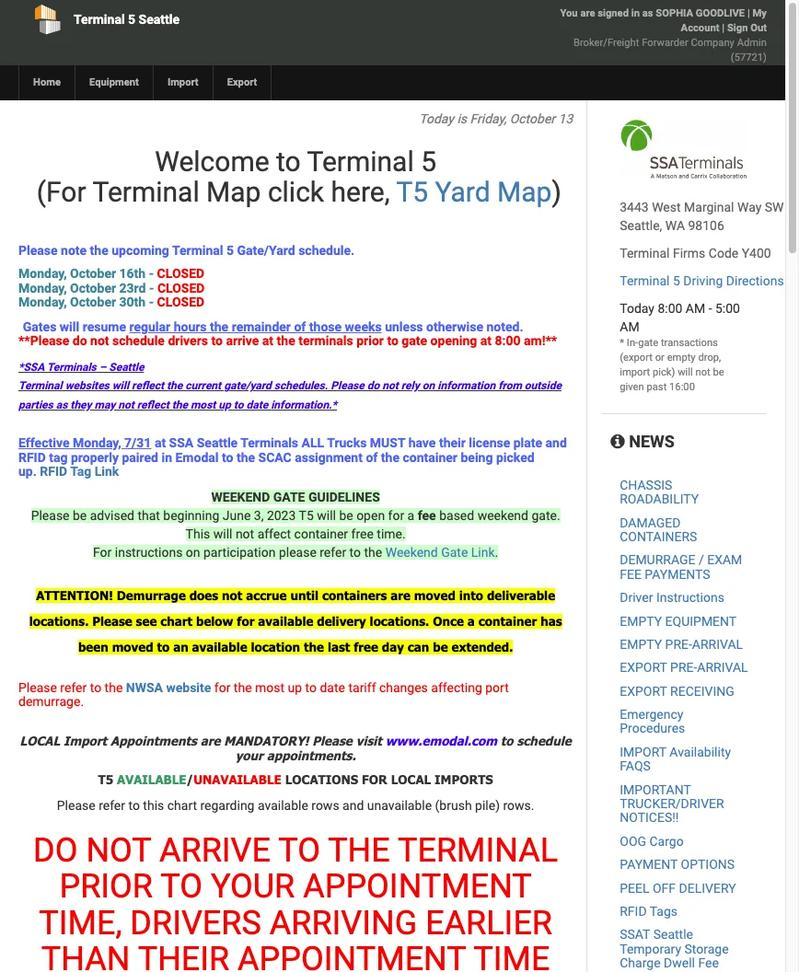 Task type: vqa. For each thing, say whether or not it's contained in the screenshot.
Terminals inside at SSA Seattle Terminals ALL Trucks MUST have their license plate and RFID tag properly paired in Emodal to the SCAC assignment of the container being picked up.
yes



Task type: locate. For each thing, give the bounding box(es) containing it.
1 horizontal spatial most
[[255, 680, 285, 695]]

/ down local import appointments are mandatory! please visit
[[186, 772, 194, 787]]

seattle down tags
[[654, 928, 694, 943]]

rows
[[312, 798, 340, 813]]

today
[[419, 111, 454, 126], [620, 301, 655, 316]]

locations. down attention! on the bottom of page
[[29, 615, 89, 629]]

today inside today                                                                                                                                                                                                                                                                                                                                                                                                                                                                                                                                                                                                                                                                                                           8:00 am - 5:00 am * in-gate transactions (export or empty drop, import pick) will not be given past 16:00
[[620, 301, 655, 316]]

most
[[191, 398, 216, 411], [255, 680, 285, 695]]

below
[[196, 615, 233, 629]]

0 vertical spatial and
[[546, 436, 567, 451]]

0 horizontal spatial of
[[294, 319, 306, 334]]

are left your
[[201, 734, 220, 748]]

seattle,
[[620, 218, 663, 233]]

refer left this
[[99, 798, 125, 813]]

you
[[560, 7, 578, 19]]

map
[[206, 176, 261, 208], [497, 176, 552, 208]]

container inside at ssa seattle terminals all trucks must have their license plate and rfid tag properly paired in emodal to the scac assignment of the container being picked up.
[[403, 450, 458, 465]]

y400
[[742, 246, 772, 261]]

date inside *ssa terminals – seattle terminal websites will reflect the current gate/yard schedules. please do not rely on information from outside parties as they may not reflect the most up to date information.*
[[246, 398, 268, 411]]

1 horizontal spatial a
[[468, 615, 475, 629]]

gate.
[[532, 509, 561, 523]]

this
[[143, 798, 164, 813]]

5 inside please note the upcoming terminal 5 gate/yard schedule. monday, october 16th - closed monday, october 23rd - closed monday, october 30th - closed
[[227, 243, 234, 258]]

schedule down 30th
[[112, 333, 165, 348]]

monday,
[[18, 267, 67, 281], [18, 281, 67, 295], [18, 295, 67, 310], [73, 436, 121, 451]]

pre- down empty equipment link
[[666, 637, 693, 652]]

1 vertical spatial am
[[620, 320, 640, 334]]

date left tariff
[[320, 680, 345, 695]]

chart
[[160, 615, 193, 629], [167, 798, 197, 813]]

are down weekend
[[391, 589, 411, 604]]

rfid inside chassis roadability damaged containers demurrage / exam fee payments driver instructions empty equipment empty pre-arrival export pre-arrival export receiving emergency procedures import availability faqs important trucker/driver notices!! oog cargo payment options peel off delivery rfid tags ssat seattle temporary storage charge dwell fee
[[620, 904, 647, 919]]

terminal 5 seattle image
[[620, 119, 748, 180]]

goodlive
[[696, 7, 745, 19]]

link inside weekend gate guidelines please be advised that beginning june 3, 2023 t5 will be open for a fee based weekend gate. this will not affect container free time. for instructions on participation please refer to the weekend gate link .
[[471, 546, 495, 560]]

1 horizontal spatial of
[[366, 450, 378, 465]]

the
[[328, 831, 390, 870]]

the left last
[[304, 640, 324, 655]]

0 vertical spatial t5
[[396, 176, 428, 208]]

free left day
[[354, 640, 378, 655]]

0 vertical spatial chart
[[160, 615, 193, 629]]

| left 'my'
[[748, 7, 750, 19]]

please inside "attention! demurrage does not accrue until containers are moved into deliverable locations. please see chart below for available delivery locations. once a container has been moved to an available location the last free day can be extended."
[[92, 615, 132, 629]]

0 horizontal spatial at
[[155, 436, 166, 451]]

1 vertical spatial schedule
[[517, 734, 572, 748]]

will inside *ssa terminals – seattle terminal websites will reflect the current gate/yard schedules. please do not rely on information from outside parties as they may not reflect the most up to date information.*
[[112, 380, 129, 393]]

terminals inside at ssa seattle terminals all trucks must have their license plate and rfid tag properly paired in emodal to the scac assignment of the container being picked up.
[[241, 436, 298, 451]]

rfid down peel
[[620, 904, 647, 919]]

1 vertical spatial 8:00
[[495, 333, 521, 348]]

terminals left all
[[241, 436, 298, 451]]

firms
[[673, 246, 706, 261]]

as left they
[[56, 398, 68, 411]]

admin
[[737, 37, 767, 49]]

up.
[[18, 464, 37, 479]]

at right the arrive
[[262, 333, 274, 348]]

drivers
[[130, 904, 261, 943]]

on down this
[[186, 546, 200, 560]]

news
[[625, 432, 675, 451]]

2 horizontal spatial for
[[388, 509, 404, 523]]

1 vertical spatial and
[[343, 798, 364, 813]]

5 left gate/yard
[[227, 243, 234, 258]]

not up participation on the left bottom
[[236, 527, 254, 542]]

not left rely
[[382, 380, 399, 393]]

0 horizontal spatial container
[[294, 527, 348, 542]]

available down the t5 available / unavailable locations for local imports
[[258, 798, 308, 813]]

am down terminal 5 driving directions
[[686, 301, 706, 316]]

.
[[495, 546, 499, 560]]

at inside at ssa seattle terminals all trucks must have their license plate and rfid tag properly paired in emodal to the scac assignment of the container being picked up.
[[155, 436, 166, 451]]

schedule up the rows. on the right bottom of the page
[[517, 734, 572, 748]]

1 vertical spatial date
[[320, 680, 345, 695]]

refer inside weekend gate guidelines please be advised that beginning june 3, 2023 t5 will be open for a fee based weekend gate. this will not affect container free time. for instructions on participation please refer to the weekend gate link .
[[320, 546, 346, 560]]

0 horizontal spatial do
[[73, 333, 87, 348]]

a inside weekend gate guidelines please be advised that beginning june 3, 2023 t5 will be open for a fee based weekend gate. this will not affect container free time. for instructions on participation please refer to the weekend gate link .
[[408, 509, 415, 523]]

container inside weekend gate guidelines please be advised that beginning june 3, 2023 t5 will be open for a fee based weekend gate. this will not affect container free time. for instructions on participation please refer to the weekend gate link .
[[294, 527, 348, 542]]

availability
[[670, 745, 731, 760]]

empty down driver at the right bottom of page
[[620, 614, 662, 629]]

import link
[[153, 65, 212, 100]]

do
[[73, 333, 87, 348], [367, 380, 380, 393]]

1 closed from the top
[[157, 267, 205, 281]]

to left the arrive
[[211, 333, 223, 348]]

driver instructions link
[[620, 591, 725, 605]]

moved down see at bottom
[[112, 640, 153, 655]]

home link
[[18, 65, 75, 100]]

0 horizontal spatial |
[[722, 22, 725, 34]]

2 export from the top
[[620, 684, 667, 699]]

1 horizontal spatial as
[[643, 7, 654, 19]]

0 vertical spatial container
[[403, 450, 458, 465]]

0 vertical spatial date
[[246, 398, 268, 411]]

to inside to schedule your appointments.
[[501, 734, 514, 748]]

will up may
[[112, 380, 129, 393]]

free inside weekend gate guidelines please be advised that beginning june 3, 2023 t5 will be open for a fee based weekend gate. this will not affect container free time. for instructions on participation please refer to the weekend gate link .
[[351, 527, 374, 542]]

are right you
[[581, 7, 595, 19]]

1 vertical spatial import
[[64, 734, 107, 748]]

-
[[149, 267, 154, 281], [149, 281, 154, 295], [149, 295, 154, 310], [709, 301, 712, 316]]

t5 available / unavailable locations for local imports
[[98, 772, 493, 787]]

| left sign
[[722, 22, 725, 34]]

at left "ssa"
[[155, 436, 166, 451]]

available down below
[[192, 640, 247, 655]]

1 vertical spatial free
[[354, 640, 378, 655]]

map left click at the left top
[[206, 176, 261, 208]]

weeks
[[345, 319, 382, 334]]

1 horizontal spatial am
[[686, 301, 706, 316]]

1 horizontal spatial up
[[288, 680, 302, 695]]

up inside for the most up to date tariff changes affecting port demurrage.
[[288, 680, 302, 695]]

terminals inside *ssa terminals – seattle terminal websites will reflect the current gate/yard schedules. please do not rely on information from outside parties as they may not reflect the most up to date information.*
[[47, 361, 96, 374]]

arrival
[[693, 637, 743, 652], [698, 661, 748, 675]]

2 horizontal spatial refer
[[320, 546, 346, 560]]

info circle image
[[611, 434, 625, 450]]

notices!!
[[620, 811, 679, 826]]

appointments
[[111, 734, 197, 748]]

pile)
[[475, 798, 500, 813]]

/ inside chassis roadability damaged containers demurrage / exam fee payments driver instructions empty equipment empty pre-arrival export pre-arrival export receiving emergency procedures import availability faqs important trucker/driver notices!! oog cargo payment options peel off delivery rfid tags ssat seattle temporary storage charge dwell fee
[[699, 553, 704, 568]]

2 vertical spatial for
[[214, 680, 231, 695]]

0 horizontal spatial schedule
[[112, 333, 165, 348]]

refer
[[320, 546, 346, 560], [60, 680, 87, 695], [99, 798, 125, 813]]

outside
[[525, 380, 562, 393]]

of inside gates will resume regular hours the remainder of those weeks unless otherwise noted. **please do not schedule drivers to arrive at the terminals prior to gate opening at 8:00 am!**
[[294, 319, 306, 334]]

1 vertical spatial appointment
[[238, 941, 466, 973]]

container left being
[[403, 450, 458, 465]]

3443 west marginal way sw seattle, wa 98106
[[620, 200, 784, 233]]

1 horizontal spatial are
[[391, 589, 411, 604]]

0 vertical spatial am
[[686, 301, 706, 316]]

affect
[[258, 527, 291, 542]]

terminal firms code y400
[[620, 246, 772, 261]]

please
[[18, 243, 58, 258], [331, 380, 364, 393], [31, 509, 70, 523], [92, 615, 132, 629], [18, 680, 57, 695], [313, 734, 353, 748], [57, 798, 95, 813]]

for up time.
[[388, 509, 404, 523]]

seattle inside at ssa seattle terminals all trucks must have their license plate and rfid tag properly paired in emodal to the scac assignment of the container being picked up.
[[197, 436, 238, 451]]

0 vertical spatial most
[[191, 398, 216, 411]]

- right 30th
[[149, 295, 154, 310]]

the right "hours"
[[210, 319, 229, 334]]

seattle inside chassis roadability damaged containers demurrage / exam fee payments driver instructions empty equipment empty pre-arrival export pre-arrival export receiving emergency procedures import availability faqs important trucker/driver notices!! oog cargo payment options peel off delivery rfid tags ssat seattle temporary storage charge dwell fee
[[654, 928, 694, 943]]

/ left exam
[[699, 553, 704, 568]]

containers
[[620, 530, 698, 544]]

container inside "attention! demurrage does not accrue until containers are moved into deliverable locations. please see chart below for available delivery locations. once a container has been moved to an available location the last free day can be extended."
[[479, 615, 537, 629]]

2 empty from the top
[[620, 637, 662, 652]]

1 vertical spatial local
[[391, 772, 431, 787]]

import availability faqs link
[[620, 745, 731, 774]]

delivery
[[317, 615, 366, 629]]

0 vertical spatial local
[[20, 734, 60, 748]]

in inside at ssa seattle terminals all trucks must have their license plate and rfid tag properly paired in emodal to the scac assignment of the container being picked up.
[[162, 450, 172, 465]]

0 horizontal spatial terminals
[[47, 361, 96, 374]]

damaged containers link
[[620, 515, 698, 544]]

seattle right – at top left
[[109, 361, 144, 374]]

options
[[681, 858, 735, 872]]

schedules.
[[274, 380, 328, 393]]

container down deliverable on the bottom
[[479, 615, 537, 629]]

t5 left available
[[98, 772, 113, 787]]

1 vertical spatial in
[[162, 450, 172, 465]]

2 vertical spatial t5
[[98, 772, 113, 787]]

0 horizontal spatial as
[[56, 398, 68, 411]]

terminal inside please note the upcoming terminal 5 gate/yard schedule. monday, october 16th - closed monday, october 23rd - closed monday, october 30th - closed
[[172, 243, 223, 258]]

to inside at ssa seattle terminals all trucks must have their license plate and rfid tag properly paired in emodal to the scac assignment of the container being picked up.
[[222, 450, 233, 465]]

1 horizontal spatial date
[[320, 680, 345, 695]]

for
[[362, 772, 388, 787]]

0 horizontal spatial up
[[219, 398, 231, 411]]

1 horizontal spatial on
[[423, 380, 435, 393]]

pre-
[[666, 637, 693, 652], [671, 661, 698, 675]]

0 horizontal spatial 8:00
[[495, 333, 521, 348]]

please inside *ssa terminals – seattle terminal websites will reflect the current gate/yard schedules. please do not rely on information from outside parties as they may not reflect the most up to date information.*
[[331, 380, 364, 393]]

deliverable
[[487, 589, 555, 604]]

1 vertical spatial for
[[237, 615, 255, 629]]

0 horizontal spatial link
[[95, 464, 119, 479]]

be down the drop,
[[713, 367, 725, 379]]

98106
[[688, 218, 725, 233]]

as inside *ssa terminals – seattle terminal websites will reflect the current gate/yard schedules. please do not rely on information from outside parties as they may not reflect the most up to date information.*
[[56, 398, 68, 411]]

to left an on the left of page
[[157, 640, 170, 655]]

seattle right "ssa"
[[197, 436, 238, 451]]

t5 right 2023
[[299, 509, 314, 523]]

are inside "attention! demurrage does not accrue until containers are moved into deliverable locations. please see chart below for available delivery locations. once a container has been moved to an available location the last free day can be extended."
[[391, 589, 411, 604]]

1 horizontal spatial container
[[403, 450, 458, 465]]

container up please
[[294, 527, 348, 542]]

0 vertical spatial a
[[408, 509, 415, 523]]

in right signed at right top
[[632, 7, 640, 19]]

arrival up the receiving
[[698, 661, 748, 675]]

import left export link
[[168, 76, 199, 88]]

rfid tags link
[[620, 904, 678, 919]]

tariff
[[349, 680, 376, 695]]

1 horizontal spatial locations.
[[370, 615, 429, 629]]

0 vertical spatial for
[[388, 509, 404, 523]]

2 horizontal spatial container
[[479, 615, 537, 629]]

chart right this
[[167, 798, 197, 813]]

import down demurrage.
[[64, 734, 107, 748]]

pre- down empty pre-arrival 'link'
[[671, 661, 698, 675]]

0 vertical spatial as
[[643, 7, 654, 19]]

5 right here,
[[421, 146, 437, 178]]

(57721)
[[731, 52, 767, 64]]

1 horizontal spatial and
[[546, 436, 567, 451]]

the inside for the most up to date tariff changes affecting port demurrage.
[[234, 680, 252, 695]]

the inside please note the upcoming terminal 5 gate/yard schedule. monday, october 16th - closed monday, october 23rd - closed monday, october 30th - closed
[[90, 243, 108, 258]]

1 horizontal spatial schedule
[[517, 734, 572, 748]]

8:00 left 'am!**'
[[495, 333, 521, 348]]

local up unavailable
[[391, 772, 431, 787]]

the right note
[[90, 243, 108, 258]]

will up 16:00
[[678, 367, 693, 379]]

1 horizontal spatial for
[[237, 615, 255, 629]]

emergency procedures link
[[620, 707, 686, 736]]

1 horizontal spatial at
[[262, 333, 274, 348]]

schedule inside to schedule your appointments.
[[517, 734, 572, 748]]

most down location
[[255, 680, 285, 695]]

rfid left tag
[[18, 450, 46, 465]]

account
[[681, 22, 720, 34]]

t5 left yard
[[396, 176, 428, 208]]

0 horizontal spatial in
[[162, 450, 172, 465]]

please note the upcoming terminal 5 gate/yard schedule. monday, october 16th - closed monday, october 23rd - closed monday, october 30th - closed
[[18, 243, 355, 310]]

and right plate
[[546, 436, 567, 451]]

please inside please note the upcoming terminal 5 gate/yard schedule. monday, october 16th - closed monday, october 23rd - closed monday, october 30th - closed
[[18, 243, 58, 258]]

to down 'gate/yard'
[[234, 398, 244, 411]]

0 vertical spatial empty
[[620, 614, 662, 629]]

be down "guidelines"
[[339, 509, 353, 523]]

at right opening
[[481, 333, 492, 348]]

not right may
[[118, 398, 134, 411]]

to schedule your appointments.
[[235, 734, 572, 763]]

gate/yard
[[224, 380, 272, 393]]

to left this
[[128, 798, 140, 813]]

1 horizontal spatial link
[[471, 546, 495, 560]]

driving
[[684, 274, 723, 288]]

the left the scac
[[237, 450, 255, 465]]

5 up equipment
[[128, 12, 136, 27]]

has
[[541, 615, 562, 629]]

the inside "attention! demurrage does not accrue until containers are moved into deliverable locations. please see chart below for available delivery locations. once a container has been moved to an available location the last free day can be extended."
[[304, 640, 324, 655]]

2 horizontal spatial at
[[481, 333, 492, 348]]

www.emodal.com link
[[386, 734, 497, 748]]

1 locations. from the left
[[29, 615, 89, 629]]

not inside weekend gate guidelines please be advised that beginning june 3, 2023 t5 will be open for a fee based weekend gate. this will not affect container free time. for instructions on participation please refer to the weekend gate link .
[[236, 527, 254, 542]]

0 horizontal spatial for
[[214, 680, 231, 695]]

location
[[251, 640, 300, 655]]

a left fee in the right of the page
[[408, 509, 415, 523]]

1 horizontal spatial terminals
[[241, 436, 298, 451]]

1 horizontal spatial in
[[632, 7, 640, 19]]

the down time.
[[364, 546, 382, 560]]

0 vertical spatial in
[[632, 7, 640, 19]]

nwsa website link
[[126, 680, 211, 695]]

to
[[278, 831, 320, 870], [160, 868, 203, 906]]

0 horizontal spatial today
[[419, 111, 454, 126]]

for the most up to date tariff changes affecting port demurrage.
[[18, 680, 509, 709]]

do
[[33, 831, 78, 870]]

will inside gates will resume regular hours the remainder of those weeks unless otherwise noted. **please do not schedule drivers to arrive at the terminals prior to gate opening at 8:00 am!**
[[60, 319, 79, 334]]

up
[[219, 398, 231, 411], [288, 680, 302, 695]]

regular
[[129, 319, 171, 334]]

unavailable
[[367, 798, 432, 813]]

the down location
[[234, 680, 252, 695]]

refer right please
[[320, 546, 346, 560]]

gate up or
[[638, 337, 659, 349]]

locations. up day
[[370, 615, 429, 629]]

date inside for the most up to date tariff changes affecting port demurrage.
[[320, 680, 345, 695]]

- left 5:00
[[709, 301, 712, 316]]

0 horizontal spatial most
[[191, 398, 216, 411]]

extended.
[[452, 640, 513, 655]]

1 export from the top
[[620, 661, 667, 675]]

1 vertical spatial |
[[722, 22, 725, 34]]

am up in-
[[620, 320, 640, 334]]

1 vertical spatial are
[[391, 589, 411, 604]]

in right paired
[[162, 450, 172, 465]]

0 vertical spatial do
[[73, 333, 87, 348]]

1 vertical spatial /
[[186, 772, 194, 787]]

on inside weekend gate guidelines please be advised that beginning june 3, 2023 t5 will be open for a fee based weekend gate. this will not affect container free time. for instructions on participation please refer to the weekend gate link .
[[186, 546, 200, 560]]

license
[[469, 436, 510, 451]]

for right website
[[214, 680, 231, 695]]

today up in-
[[620, 301, 655, 316]]

0 vertical spatial of
[[294, 319, 306, 334]]

your
[[235, 748, 263, 763]]

local down demurrage.
[[20, 734, 60, 748]]

for
[[388, 509, 404, 523], [237, 615, 255, 629], [214, 680, 231, 695]]

1 horizontal spatial moved
[[414, 589, 456, 604]]

my account
[[681, 7, 767, 34]]

to inside "attention! demurrage does not accrue until containers are moved into deliverable locations. please see chart below for available delivery locations. once a container has been moved to an available location the last free day can be extended."
[[157, 640, 170, 655]]

available
[[258, 615, 314, 629], [192, 640, 247, 655], [258, 798, 308, 813]]

sign out link
[[728, 22, 767, 34]]

0 horizontal spatial locations.
[[29, 615, 89, 629]]

5 inside welcome to terminal 5 (for terminal map click here, t5 yard map )
[[421, 146, 437, 178]]

seattle up import link
[[139, 12, 180, 27]]

1 horizontal spatial today
[[620, 301, 655, 316]]

today left is
[[419, 111, 454, 126]]

rfid inside at ssa seattle terminals all trucks must have their license plate and rfid tag properly paired in emodal to the scac assignment of the container being picked up.
[[18, 450, 46, 465]]

0 vertical spatial schedule
[[112, 333, 165, 348]]

attention! demurrage does not accrue until containers are moved into deliverable locations. please see chart below for available delivery locations. once a container has been moved to an available location the last free day can be extended.
[[29, 589, 562, 655]]

arriving
[[270, 904, 417, 943]]

refer for please refer to this chart regarding available rows and unavailable (brush pile) rows.
[[99, 798, 125, 813]]

map right yard
[[497, 176, 552, 208]]

to up their
[[160, 868, 203, 906]]

8:00 up transactions
[[658, 301, 683, 316]]

weekend gate link link
[[386, 546, 495, 560]]

5 inside terminal 5 seattle link
[[128, 12, 136, 27]]

of right assignment
[[366, 450, 378, 465]]

to inside for the most up to date tariff changes affecting port demurrage.
[[305, 680, 317, 695]]

1 vertical spatial as
[[56, 398, 68, 411]]

0 vertical spatial |
[[748, 7, 750, 19]]

1 vertical spatial refer
[[60, 680, 87, 695]]

sign
[[728, 22, 748, 34]]

not right does
[[222, 589, 243, 604]]

0 vertical spatial available
[[258, 615, 314, 629]]

arrival down equipment
[[693, 637, 743, 652]]

arrive
[[226, 333, 259, 348]]

a right once
[[468, 615, 475, 629]]

2 vertical spatial container
[[479, 615, 537, 629]]

and
[[546, 436, 567, 451], [343, 798, 364, 813]]

0 vertical spatial link
[[95, 464, 119, 479]]

t5 inside welcome to terminal 5 (for terminal map click here, t5 yard map )
[[396, 176, 428, 208]]

1 vertical spatial on
[[186, 546, 200, 560]]

for right below
[[237, 615, 255, 629]]

damaged
[[620, 515, 681, 530]]

1 vertical spatial link
[[471, 546, 495, 560]]

0 vertical spatial 8:00
[[658, 301, 683, 316]]

to down port
[[501, 734, 514, 748]]

and inside at ssa seattle terminals all trucks must have their license plate and rfid tag properly paired in emodal to the scac assignment of the container being picked up.
[[546, 436, 567, 451]]

1 vertical spatial today
[[620, 301, 655, 316]]

1 horizontal spatial do
[[367, 380, 380, 393]]

2 vertical spatial refer
[[99, 798, 125, 813]]

1 horizontal spatial refer
[[99, 798, 125, 813]]

do inside gates will resume regular hours the remainder of those weeks unless otherwise noted. **please do not schedule drivers to arrive at the terminals prior to gate opening at 8:00 am!**
[[73, 333, 87, 348]]

of left those
[[294, 319, 306, 334]]

not
[[90, 333, 109, 348], [696, 367, 711, 379], [382, 380, 399, 393], [118, 398, 134, 411], [236, 527, 254, 542], [222, 589, 243, 604]]

and right rows
[[343, 798, 364, 813]]

0 horizontal spatial refer
[[60, 680, 87, 695]]

date down 'gate/yard'
[[246, 398, 268, 411]]

1 vertical spatial container
[[294, 527, 348, 542]]

|
[[748, 7, 750, 19], [722, 22, 725, 34]]

0 vertical spatial free
[[351, 527, 374, 542]]



Task type: describe. For each thing, give the bounding box(es) containing it.
june
[[223, 509, 251, 523]]

west
[[652, 200, 681, 215]]

given
[[620, 381, 644, 393]]

0 horizontal spatial moved
[[112, 640, 153, 655]]

seattle inside *ssa terminals – seattle terminal websites will reflect the current gate/yard schedules. please do not rely on information from outside parties as they may not reflect the most up to date information.*
[[109, 361, 144, 374]]

weekend gate guidelines please be advised that beginning june 3, 2023 t5 will be open for a fee based weekend gate. this will not affect container free time. for instructions on participation please refer to the weekend gate link .
[[31, 490, 561, 560]]

in-
[[627, 337, 638, 349]]

up inside *ssa terminals – seattle terminal websites will reflect the current gate/yard schedules. please do not rely on information from outside parties as they may not reflect the most up to date information.*
[[219, 398, 231, 411]]

can
[[408, 640, 430, 655]]

unless
[[385, 319, 423, 334]]

1 map from the left
[[206, 176, 261, 208]]

october left 23rd
[[70, 281, 116, 295]]

oog
[[620, 834, 647, 849]]

the left current
[[167, 380, 183, 393]]

information
[[438, 380, 496, 393]]

to right prior
[[387, 333, 399, 348]]

1 empty from the top
[[620, 614, 662, 629]]

welcome to terminal 5 (for terminal map click here, t5 yard map )
[[30, 146, 562, 208]]

out
[[751, 22, 767, 34]]

a inside "attention! demurrage does not accrue until containers are moved into deliverable locations. please see chart below for available delivery locations. once a container has been moved to an available location the last free day can be extended."
[[468, 615, 475, 629]]

2 closed from the top
[[157, 281, 205, 295]]

0 vertical spatial import
[[168, 76, 199, 88]]

ssat seattle temporary storage charge dwell fee link
[[620, 928, 729, 971]]

to inside *ssa terminals – seattle terminal websites will reflect the current gate/yard schedules. please do not rely on information from outside parties as they may not reflect the most up to date information.*
[[234, 398, 244, 411]]

terminal 5 driving directions
[[620, 274, 784, 288]]

than
[[41, 941, 130, 973]]

advised
[[90, 509, 134, 523]]

free inside "attention! demurrage does not accrue until containers are moved into deliverable locations. please see chart below for available delivery locations. once a container has been moved to an available location the last free day can be extended."
[[354, 640, 378, 655]]

1 vertical spatial chart
[[167, 798, 197, 813]]

0 vertical spatial reflect
[[132, 380, 164, 393]]

prior
[[59, 868, 153, 906]]

terminal inside *ssa terminals – seattle terminal websites will reflect the current gate/yard schedules. please do not rely on information from outside parties as they may not reflect the most up to date information.*
[[18, 380, 62, 393]]

)
[[552, 176, 562, 208]]

8:00 inside today                                                                                                                                                                                                                                                                                                                                                                                                                                                                                                                                                                                                                                                                                                           8:00 am - 5:00 am * in-gate transactions (export or empty drop, import pick) will not be given past 16:00
[[658, 301, 683, 316]]

export link
[[212, 65, 271, 100]]

past
[[647, 381, 667, 393]]

home
[[33, 76, 61, 88]]

- inside today                                                                                                                                                                                                                                                                                                                                                                                                                                                                                                                                                                                                                                                                                                           8:00 am - 5:00 am * in-gate transactions (export or empty drop, import pick) will not be given past 16:00
[[709, 301, 712, 316]]

will down "guidelines"
[[317, 509, 336, 523]]

not inside "attention! demurrage does not accrue until containers are moved into deliverable locations. please see chart below for available delivery locations. once a container has been moved to an available location the last free day can be extended."
[[222, 589, 243, 604]]

2 locations. from the left
[[370, 615, 429, 629]]

0 horizontal spatial t5
[[98, 772, 113, 787]]

am!**
[[524, 333, 557, 348]]

october left 13
[[510, 111, 555, 126]]

- right 23rd
[[149, 281, 154, 295]]

effective monday, 7/31
[[18, 436, 151, 451]]

1 horizontal spatial to
[[278, 831, 320, 870]]

today for today is friday, october 13
[[419, 111, 454, 126]]

do inside *ssa terminals – seattle terminal websites will reflect the current gate/yard schedules. please do not rely on information from outside parties as they may not reflect the most up to date information.*
[[367, 380, 380, 393]]

changes
[[379, 680, 428, 695]]

will down june
[[213, 527, 232, 542]]

| inside | sign out broker/freight forwarder company admin (57721)
[[722, 22, 725, 34]]

chart inside "attention! demurrage does not accrue until containers are moved into deliverable locations. please see chart below for available delivery locations. once a container has been moved to an available location the last free day can be extended."
[[160, 615, 193, 629]]

be left advised
[[73, 509, 87, 523]]

for inside "attention! demurrage does not accrue until containers are moved into deliverable locations. please see chart below for available delivery locations. once a container has been moved to an available location the last free day can be extended."
[[237, 615, 255, 629]]

the inside weekend gate guidelines please be advised that beginning june 3, 2023 t5 will be open for a fee based weekend gate. this will not affect container free time. for instructions on participation please refer to the weekend gate link .
[[364, 546, 382, 560]]

local import appointments are mandatory! please visit
[[20, 734, 386, 748]]

emergency
[[620, 707, 684, 722]]

an
[[173, 640, 189, 655]]

today                                                                                                                                                                                                                                                                                                                                                                                                                                                                                                                                                                                                                                                                                                           8:00 am - 5:00 am * in-gate transactions (export or empty drop, import pick) will not be given past 16:00
[[620, 301, 741, 393]]

1 vertical spatial available
[[192, 640, 247, 655]]

for inside weekend gate guidelines please be advised that beginning june 3, 2023 t5 will be open for a fee based weekend gate. this will not affect container free time. for instructions on participation please refer to the weekend gate link .
[[388, 509, 404, 523]]

demurrage.
[[18, 695, 84, 709]]

regarding
[[200, 798, 255, 813]]

my account link
[[681, 7, 767, 34]]

important
[[620, 783, 691, 797]]

the left terminals
[[277, 333, 295, 348]]

of inside at ssa seattle terminals all trucks must have their license plate and rfid tag properly paired in emodal to the scac assignment of the container being picked up.
[[366, 450, 378, 465]]

to inside weekend gate guidelines please be advised that beginning june 3, 2023 t5 will be open for a fee based weekend gate. this will not affect container free time. for instructions on participation please refer to the weekend gate link .
[[350, 546, 361, 560]]

visit
[[356, 734, 382, 748]]

rfid right up.
[[40, 464, 67, 479]]

will inside today                                                                                                                                                                                                                                                                                                                                                                                                                                                                                                                                                                                                                                                                                                           8:00 am - 5:00 am * in-gate transactions (export or empty drop, import pick) will not be given past 16:00
[[678, 367, 693, 379]]

cargo
[[650, 834, 684, 849]]

the left 'have'
[[381, 450, 400, 465]]

5 left driving
[[673, 274, 680, 288]]

export pre-arrival link
[[620, 661, 748, 675]]

rows.
[[503, 798, 535, 813]]

into
[[459, 589, 484, 604]]

import
[[620, 745, 667, 760]]

5:00
[[716, 301, 741, 316]]

to inside welcome to terminal 5 (for terminal map click here, t5 yard map )
[[276, 146, 301, 178]]

please refer to this chart regarding available rows and unavailable (brush pile) rows.
[[57, 798, 535, 813]]

once
[[433, 615, 464, 629]]

click
[[268, 176, 324, 208]]

most inside *ssa terminals – seattle terminal websites will reflect the current gate/yard schedules. please do not rely on information from outside parties as they may not reflect the most up to date information.*
[[191, 398, 216, 411]]

accrue
[[246, 589, 287, 604]]

1 vertical spatial pre-
[[671, 661, 698, 675]]

the left nwsa
[[105, 680, 123, 695]]

been
[[78, 640, 108, 655]]

fee
[[418, 509, 436, 523]]

1 horizontal spatial local
[[391, 772, 431, 787]]

the down current
[[172, 398, 188, 411]]

assignment
[[295, 450, 363, 465]]

today for today                                                                                                                                                                                                                                                                                                                                                                                                                                                                                                                                                                                                                                                                                                           8:00 am - 5:00 am * in-gate transactions (export or empty drop, import pick) will not be given past 16:00
[[620, 301, 655, 316]]

drop,
[[699, 352, 721, 364]]

3 closed from the top
[[157, 295, 205, 310]]

1 vertical spatial reflect
[[137, 398, 169, 411]]

2 vertical spatial available
[[258, 798, 308, 813]]

based
[[439, 509, 474, 523]]

important trucker/driver notices!! link
[[620, 783, 725, 826]]

be inside today                                                                                                                                                                                                                                                                                                                                                                                                                                                                                                                                                                                                                                                                                                           8:00 am - 5:00 am * in-gate transactions (export or empty drop, import pick) will not be given past 16:00
[[713, 367, 725, 379]]

faqs
[[620, 759, 651, 774]]

0 vertical spatial appointment
[[303, 868, 532, 906]]

most inside for the most up to date tariff changes affecting port demurrage.
[[255, 680, 285, 695]]

schedule inside gates will resume regular hours the remainder of those weeks unless otherwise noted. **please do not schedule drivers to arrive at the terminals prior to gate opening at 8:00 am!**
[[112, 333, 165, 348]]

0 horizontal spatial are
[[201, 734, 220, 748]]

gate inside today                                                                                                                                                                                                                                                                                                                                                                                                                                                                                                                                                                                                                                                                                                           8:00 am - 5:00 am * in-gate transactions (export or empty drop, import pick) will not be given past 16:00
[[638, 337, 659, 349]]

0 vertical spatial arrival
[[693, 637, 743, 652]]

equipment link
[[75, 65, 153, 100]]

here,
[[331, 176, 390, 208]]

available
[[117, 772, 186, 787]]

export receiving link
[[620, 684, 735, 699]]

imports
[[435, 772, 493, 787]]

not inside gates will resume regular hours the remainder of those weeks unless otherwise noted. **please do not schedule drivers to arrive at the terminals prior to gate opening at 8:00 am!**
[[90, 333, 109, 348]]

scac
[[258, 450, 292, 465]]

until
[[290, 589, 319, 604]]

refer for please refer to the nwsa website
[[60, 680, 87, 695]]

0 horizontal spatial import
[[64, 734, 107, 748]]

empty pre-arrival link
[[620, 637, 743, 652]]

0 vertical spatial are
[[581, 7, 595, 19]]

terminal 5 seattle link
[[18, 0, 314, 39]]

payment
[[620, 858, 678, 872]]

drivers
[[168, 333, 208, 348]]

day
[[382, 640, 404, 655]]

october up resume
[[70, 295, 116, 310]]

3443
[[620, 200, 649, 215]]

does
[[189, 589, 218, 604]]

mandatory!
[[224, 734, 309, 748]]

all
[[302, 436, 324, 451]]

2 map from the left
[[497, 176, 552, 208]]

ssa
[[169, 436, 194, 451]]

be inside "attention! demurrage does not accrue until containers are moved into deliverable locations. please see chart below for available delivery locations. once a container has been moved to an available location the last free day can be extended."
[[433, 640, 448, 655]]

0 horizontal spatial and
[[343, 798, 364, 813]]

seattle inside terminal 5 seattle link
[[139, 12, 180, 27]]

pick)
[[653, 367, 675, 379]]

weekend
[[386, 546, 438, 560]]

chassis roadability link
[[620, 478, 699, 507]]

rfid tag link link
[[40, 464, 122, 479]]

gates
[[23, 319, 57, 334]]

fee
[[699, 956, 719, 971]]

please inside weekend gate guidelines please be advised that beginning june 3, 2023 t5 will be open for a fee based weekend gate. this will not affect container free time. for instructions on participation please refer to the weekend gate link .
[[31, 509, 70, 523]]

demurrage
[[117, 589, 186, 604]]

gate inside gates will resume regular hours the remainder of those weeks unless otherwise noted. **please do not schedule drivers to arrive at the terminals prior to gate opening at 8:00 am!**
[[402, 333, 427, 348]]

empty
[[667, 352, 696, 364]]

on inside *ssa terminals – seattle terminal websites will reflect the current gate/yard schedules. please do not rely on information from outside parties as they may not reflect the most up to date information.*
[[423, 380, 435, 393]]

for inside for the most up to date tariff changes affecting port demurrage.
[[214, 680, 231, 695]]

not inside today                                                                                                                                                                                                                                                                                                                                                                                                                                                                                                                                                                                                                                                                                                           8:00 am - 5:00 am * in-gate transactions (export or empty drop, import pick) will not be given past 16:00
[[696, 367, 711, 379]]

- right 16th
[[149, 267, 154, 281]]

1 horizontal spatial |
[[748, 7, 750, 19]]

0 horizontal spatial am
[[620, 320, 640, 334]]

port
[[486, 680, 509, 695]]

t5 inside weekend gate guidelines please be advised that beginning june 3, 2023 t5 will be open for a fee based weekend gate. this will not affect container free time. for instructions on participation please refer to the weekend gate link .
[[299, 509, 314, 523]]

today is friday, october 13
[[419, 111, 573, 126]]

0 horizontal spatial to
[[160, 868, 203, 906]]

dwell
[[664, 956, 695, 971]]

not
[[86, 831, 151, 870]]

0 horizontal spatial /
[[186, 772, 194, 787]]

october down note
[[70, 267, 116, 281]]

1 vertical spatial arrival
[[698, 661, 748, 675]]

0 horizontal spatial local
[[20, 734, 60, 748]]

that
[[138, 509, 160, 523]]

demurrage
[[620, 553, 696, 568]]

to down been
[[90, 680, 101, 695]]

0 vertical spatial moved
[[414, 589, 456, 604]]

0 vertical spatial pre-
[[666, 637, 693, 652]]

8:00 inside gates will resume regular hours the remainder of those weeks unless otherwise noted. **please do not schedule drivers to arrive at the terminals prior to gate opening at 8:00 am!**
[[495, 333, 521, 348]]

trucker/driver
[[620, 797, 725, 811]]

have
[[409, 436, 436, 451]]

peel off delivery link
[[620, 881, 736, 896]]



